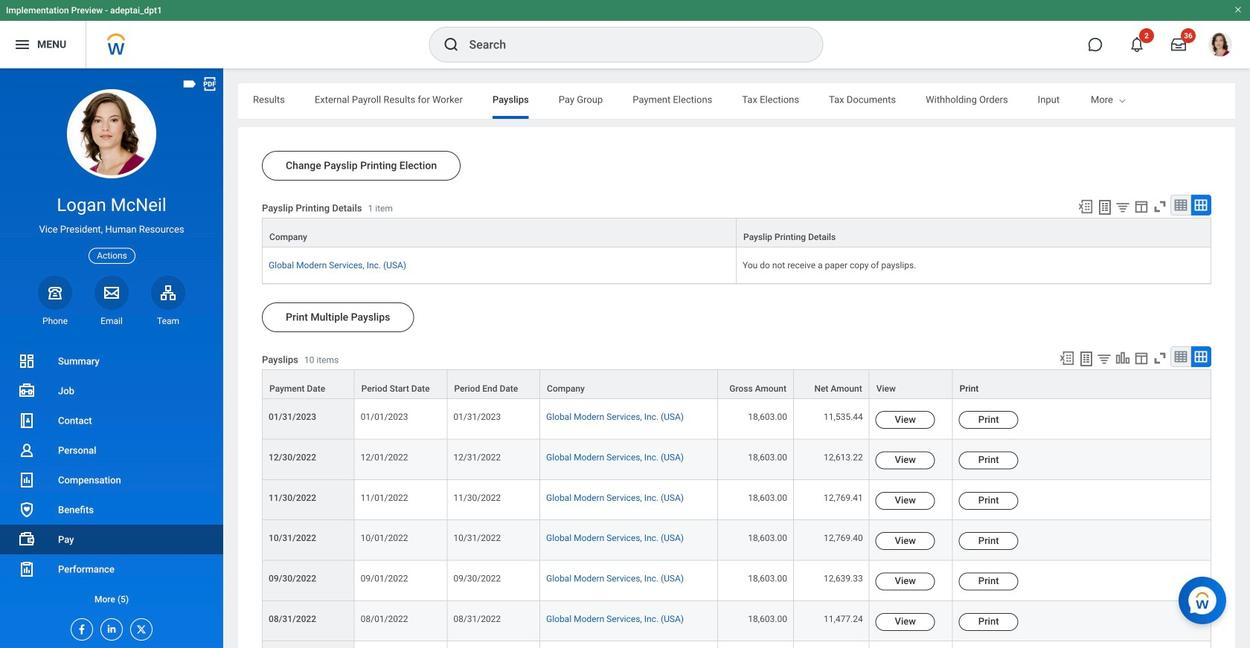 Task type: locate. For each thing, give the bounding box(es) containing it.
click to view/edit grid preferences image
[[1133, 351, 1150, 367]]

export to excel image
[[1059, 351, 1075, 367]]

select to filter grid data image for export to excel icon's export to worksheets icon
[[1096, 351, 1113, 367]]

1 table image from the top
[[1174, 198, 1189, 213]]

cell
[[355, 642, 448, 649], [448, 642, 540, 649], [540, 642, 718, 649], [718, 642, 794, 649], [794, 642, 870, 649], [870, 642, 953, 649], [953, 642, 1212, 649]]

1 vertical spatial fullscreen image
[[1152, 351, 1168, 367]]

3 row from the top
[[262, 370, 1212, 400]]

fullscreen image
[[1152, 199, 1168, 215], [1152, 351, 1168, 367]]

phone logan mcneil element
[[38, 315, 72, 327]]

export to worksheets image for export to excel icon
[[1078, 351, 1096, 368]]

2 table image from the top
[[1174, 350, 1189, 365]]

select to filter grid data image left click to view/edit grid preferences image
[[1115, 199, 1131, 215]]

fullscreen image right click to view/edit grid preferences image
[[1152, 199, 1168, 215]]

banner
[[0, 0, 1250, 68]]

view printable version (pdf) image
[[202, 76, 218, 92]]

10 row from the top
[[262, 642, 1212, 649]]

1 vertical spatial select to filter grid data image
[[1096, 351, 1113, 367]]

column header
[[262, 218, 737, 249]]

navigation pane region
[[0, 68, 223, 649]]

expand table image
[[1194, 350, 1209, 365]]

summary image
[[18, 353, 36, 371]]

0 vertical spatial fullscreen image
[[1152, 199, 1168, 215]]

1 horizontal spatial export to worksheets image
[[1096, 199, 1114, 217]]

row
[[262, 218, 1212, 249], [262, 248, 1212, 284], [262, 370, 1212, 400], [262, 400, 1212, 440], [262, 440, 1212, 481], [262, 481, 1212, 521], [262, 521, 1212, 561], [262, 561, 1212, 602], [262, 602, 1212, 642], [262, 642, 1212, 649]]

search image
[[442, 36, 460, 54]]

1 cell from the left
[[355, 642, 448, 649]]

toolbar
[[1071, 195, 1212, 218], [1052, 347, 1212, 370]]

compensation image
[[18, 472, 36, 490]]

0 horizontal spatial select to filter grid data image
[[1096, 351, 1113, 367]]

tab list
[[238, 83, 1250, 119]]

fullscreen image right click to view/edit grid preferences icon
[[1152, 351, 1168, 367]]

table image left expand table image
[[1174, 198, 1189, 213]]

table image
[[1174, 198, 1189, 213], [1174, 350, 1189, 365]]

3 cell from the left
[[540, 642, 718, 649]]

0 vertical spatial export to worksheets image
[[1096, 199, 1114, 217]]

9 row from the top
[[262, 602, 1212, 642]]

list
[[0, 347, 223, 615]]

table image left expand table icon
[[1174, 350, 1189, 365]]

0 vertical spatial table image
[[1174, 198, 1189, 213]]

row header
[[262, 642, 355, 649]]

select to filter grid data image
[[1115, 199, 1131, 215], [1096, 351, 1113, 367]]

export to excel image
[[1078, 199, 1094, 215]]

1 vertical spatial export to worksheets image
[[1078, 351, 1096, 368]]

1 vertical spatial table image
[[1174, 350, 1189, 365]]

notifications large image
[[1130, 37, 1145, 52]]

7 cell from the left
[[953, 642, 1212, 649]]

5 row from the top
[[262, 440, 1212, 481]]

mail image
[[103, 284, 121, 302]]

export to worksheets image right export to excel image
[[1096, 199, 1114, 217]]

0 vertical spatial toolbar
[[1071, 195, 1212, 218]]

export to worksheets image right export to excel icon
[[1078, 351, 1096, 368]]

0 horizontal spatial export to worksheets image
[[1078, 351, 1096, 368]]

export to worksheets image
[[1096, 199, 1114, 217], [1078, 351, 1096, 368]]

select to filter grid data image left click to view/edit grid preferences icon
[[1096, 351, 1113, 367]]

table image for expand table icon
[[1174, 350, 1189, 365]]

0 vertical spatial select to filter grid data image
[[1115, 199, 1131, 215]]

personal image
[[18, 442, 36, 460]]

1 horizontal spatial select to filter grid data image
[[1115, 199, 1131, 215]]

view team image
[[159, 284, 177, 302]]

8 row from the top
[[262, 561, 1212, 602]]

benefits image
[[18, 502, 36, 519]]



Task type: vqa. For each thing, say whether or not it's contained in the screenshot.
leftmost inbox icon
no



Task type: describe. For each thing, give the bounding box(es) containing it.
performance image
[[18, 561, 36, 579]]

select to filter grid data image for export to worksheets icon corresponding to export to excel image
[[1115, 199, 1131, 215]]

2 row from the top
[[262, 248, 1212, 284]]

1 vertical spatial toolbar
[[1052, 347, 1212, 370]]

pay image
[[18, 531, 36, 549]]

Search Workday  search field
[[469, 28, 792, 61]]

contact image
[[18, 412, 36, 430]]

facebook image
[[71, 620, 88, 636]]

click to view/edit grid preferences image
[[1133, 199, 1150, 215]]

2 cell from the left
[[448, 642, 540, 649]]

4 cell from the left
[[718, 642, 794, 649]]

close environment banner image
[[1234, 5, 1243, 14]]

inbox large image
[[1171, 37, 1186, 52]]

email logan mcneil element
[[95, 315, 129, 327]]

6 row from the top
[[262, 481, 1212, 521]]

2 fullscreen image from the top
[[1152, 351, 1168, 367]]

1 fullscreen image from the top
[[1152, 199, 1168, 215]]

expand table image
[[1194, 198, 1209, 213]]

job image
[[18, 383, 36, 400]]

1 row from the top
[[262, 218, 1212, 249]]

export to worksheets image for export to excel image
[[1096, 199, 1114, 217]]

team logan mcneil element
[[151, 315, 185, 327]]

6 cell from the left
[[870, 642, 953, 649]]

linkedin image
[[101, 620, 118, 636]]

tag image
[[182, 76, 198, 92]]

x image
[[131, 620, 147, 636]]

4 row from the top
[[262, 400, 1212, 440]]

table image for expand table image
[[1174, 198, 1189, 213]]

7 row from the top
[[262, 521, 1212, 561]]

phone image
[[45, 284, 65, 302]]

profile logan mcneil image
[[1209, 33, 1232, 60]]

5 cell from the left
[[794, 642, 870, 649]]

justify image
[[13, 36, 31, 54]]



